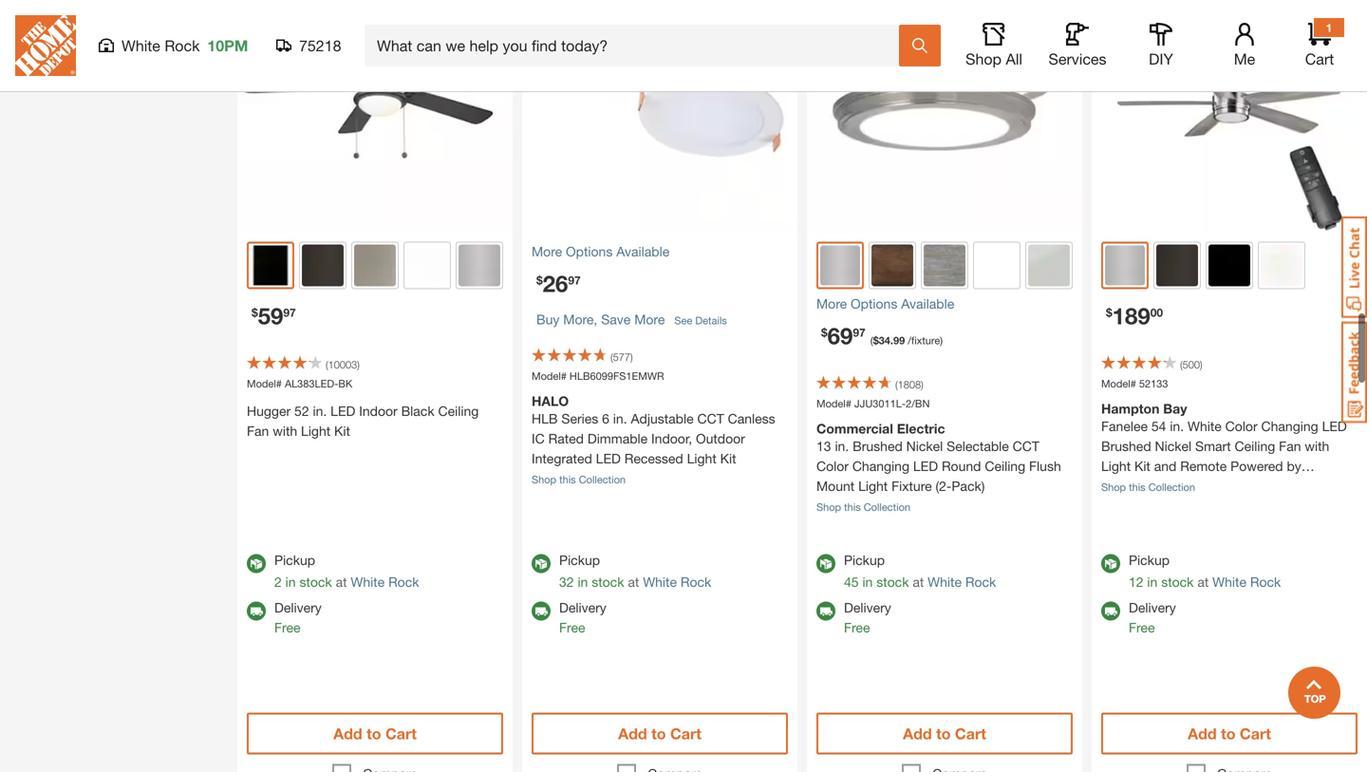 Task type: describe. For each thing, give the bounding box(es) containing it.
fanelee
[[1102, 418, 1148, 434]]

the home depot logo image
[[15, 15, 76, 76]]

commercial electric 13 in. brushed nickel selectable cct color changing led round ceiling flush mount light fixture (2-pack) shop this collection
[[817, 421, 1061, 513]]

cct inside halo hlb series 6 in. adjustable cct canless ic rated dimmable indoor, outdoor integrated led recessed light kit shop this collection
[[698, 411, 724, 426]]

commercial
[[817, 421, 893, 436]]

cart for pickup 12 in stock at white rock
[[1240, 725, 1271, 743]]

services button
[[1047, 23, 1108, 68]]

changing inside hampton bay fanelee 54 in. white color changing led brushed nickel smart ceiling fan with light kit and remote powered by hubspace
[[1262, 418, 1319, 434]]

hugger 52 in. led indoor black ceiling fan with light kit link
[[247, 401, 503, 441]]

hugger 52 in. led indoor black ceiling fan with light kit image
[[237, 0, 513, 232]]

/fixture
[[908, 334, 940, 347]]

smart
[[1196, 438, 1231, 454]]

available shipping image for 45 in stock
[[817, 602, 836, 621]]

97 for 26
[[568, 273, 581, 287]]

delivery for 12
[[1129, 600, 1176, 615]]

12
[[1129, 574, 1144, 590]]

in. inside halo hlb series 6 in. adjustable cct canless ic rated dimmable indoor, outdoor integrated led recessed light kit shop this collection
[[613, 411, 627, 426]]

00
[[1151, 306, 1163, 319]]

white inside hampton bay fanelee 54 in. white color changing led brushed nickel smart ceiling fan with light kit and remote powered by hubspace
[[1188, 418, 1222, 434]]

flush
[[1029, 458, 1061, 474]]

seasoned wood/espresso/gunmetal image
[[354, 245, 396, 286]]

brushed nickel image
[[1105, 245, 1145, 285]]

available for pickup image for 2 in stock
[[247, 554, 266, 573]]

shop this collection link for 69
[[817, 501, 911, 513]]

details
[[695, 315, 727, 327]]

walnut/maple/brushed nickel image
[[459, 245, 500, 286]]

delivery for 2
[[274, 600, 322, 615]]

( inside '$ 69 97 ( $ 34 . 99 /fixture )'
[[871, 334, 873, 347]]

hampton
[[1102, 401, 1160, 416]]

brushed inside commercial electric 13 in. brushed nickel selectable cct color changing led round ceiling flush mount light fixture (2-pack) shop this collection
[[853, 438, 903, 454]]

delivery free for 12
[[1129, 600, 1176, 635]]

options for more options available link to the top
[[566, 244, 613, 259]]

bay
[[1164, 401, 1188, 416]]

at for 45 in stock
[[913, 574, 924, 590]]

add for 32 in stock
[[618, 725, 647, 743]]

ic
[[532, 431, 545, 446]]

shop this collection link for 26
[[532, 473, 626, 486]]

available for the rightmost more options available link
[[901, 296, 955, 311]]

add for 2 in stock
[[333, 725, 362, 743]]

1
[[1326, 21, 1333, 34]]

white rock link for pickup 32 in stock at white rock
[[643, 574, 712, 590]]

halo hlb series 6 in. adjustable cct canless ic rated dimmable indoor, outdoor integrated led recessed light kit shop this collection
[[532, 393, 776, 486]]

) for (
[[921, 378, 924, 391]]

1808
[[898, 378, 921, 391]]

( for (
[[896, 378, 898, 391]]

pickup for 32
[[559, 552, 600, 568]]

add to cart for 2 in stock
[[333, 725, 417, 743]]

al383led-
[[285, 377, 338, 390]]

see details button
[[675, 303, 727, 339]]

45
[[844, 574, 859, 590]]

shop inside halo hlb series 6 in. adjustable cct canless ic rated dimmable indoor, outdoor integrated led recessed light kit shop this collection
[[532, 473, 557, 486]]

weathered gray wood image
[[924, 245, 966, 286]]

led inside halo hlb series 6 in. adjustable cct canless ic rated dimmable indoor, outdoor integrated led recessed light kit shop this collection
[[596, 451, 621, 466]]

$ for 26
[[537, 273, 543, 287]]

nickel inside commercial electric 13 in. brushed nickel selectable cct color changing led round ceiling flush mount light fixture (2-pack) shop this collection
[[907, 438, 943, 454]]

led inside commercial electric 13 in. brushed nickel selectable cct color changing led round ceiling flush mount light fixture (2-pack) shop this collection
[[913, 458, 938, 474]]

shop inside commercial electric 13 in. brushed nickel selectable cct color changing led round ceiling flush mount light fixture (2-pack) shop this collection
[[817, 501, 841, 513]]

collection inside commercial electric 13 in. brushed nickel selectable cct color changing led round ceiling flush mount light fixture (2-pack) shop this collection
[[864, 501, 911, 513]]

powered
[[1231, 458, 1284, 474]]

bk
[[338, 377, 353, 390]]

diy button
[[1131, 23, 1192, 68]]

2 horizontal spatial collection
[[1149, 481, 1196, 493]]

light inside commercial electric 13 in. brushed nickel selectable cct color changing led round ceiling flush mount light fixture (2-pack) shop this collection
[[859, 478, 888, 494]]

fan inside hampton bay fanelee 54 in. white color changing led brushed nickel smart ceiling fan with light kit and remote powered by hubspace
[[1279, 438, 1302, 454]]

model# 52133
[[1102, 377, 1169, 390]]

recessed
[[625, 451, 684, 466]]

white rock 10pm
[[122, 37, 248, 55]]

shop all button
[[964, 23, 1025, 68]]

.
[[891, 334, 894, 347]]

certified
[[116, 3, 166, 19]]

outdoor
[[696, 431, 745, 446]]

hugger 52 in. led indoor black ceiling fan with light kit
[[247, 403, 479, 439]]

hampton bay fanelee 54 in. white color changing led brushed nickel smart ceiling fan with light kit and remote powered by hubspace
[[1102, 401, 1347, 494]]

available for pickup image for 32 in stock
[[532, 554, 551, 573]]

with inside hampton bay fanelee 54 in. white color changing led brushed nickel smart ceiling fan with light kit and remote powered by hubspace
[[1305, 438, 1330, 454]]

me button
[[1215, 23, 1275, 68]]

color inside hampton bay fanelee 54 in. white color changing led brushed nickel smart ceiling fan with light kit and remote powered by hubspace
[[1226, 418, 1258, 434]]

more,
[[563, 311, 598, 327]]

6
[[602, 411, 610, 426]]

add for 12 in stock
[[1188, 725, 1217, 743]]

0 vertical spatial more options available link
[[532, 242, 788, 262]]

light inside hampton bay fanelee 54 in. white color changing led brushed nickel smart ceiling fan with light kit and remote powered by hubspace
[[1102, 458, 1131, 474]]

69
[[828, 322, 853, 349]]

led inside "hugger 52 in. led indoor black ceiling fan with light kit"
[[331, 403, 356, 419]]

) inside '$ 69 97 ( $ 34 . 99 /fixture )'
[[940, 334, 943, 347]]

rock for pickup 45 in stock at white rock
[[966, 574, 996, 590]]

model# for 189
[[1102, 377, 1137, 390]]

delivery free for 32
[[559, 600, 607, 635]]

97 inside '$ 69 97 ( $ 34 . 99 /fixture )'
[[853, 326, 866, 339]]

add to cart button for 2 in stock
[[247, 713, 503, 755]]

cct inside commercial electric 13 in. brushed nickel selectable cct color changing led round ceiling flush mount light fixture (2-pack) shop this collection
[[1013, 438, 1040, 454]]

rated
[[549, 431, 584, 446]]

free for 45
[[844, 620, 870, 635]]

cart for pickup 2 in stock at white rock
[[386, 725, 417, 743]]

to for 2 in stock
[[367, 725, 381, 743]]

integrated
[[532, 451, 592, 466]]

stock for 45 in stock
[[877, 574, 909, 590]]

$ left 34
[[821, 326, 828, 339]]

sky
[[90, 3, 113, 19]]

jju3011l-
[[855, 397, 906, 410]]

electric
[[897, 421, 945, 436]]

32
[[559, 574, 574, 590]]

cart for pickup 32 in stock at white rock
[[670, 725, 702, 743]]

2 horizontal spatial this
[[1129, 481, 1146, 493]]

75218
[[299, 37, 341, 55]]

in for 45
[[863, 574, 873, 590]]

577
[[613, 351, 631, 363]]

mount
[[817, 478, 855, 494]]

matte black image
[[1209, 245, 1251, 286]]

189
[[1113, 302, 1151, 329]]

$ for 59
[[252, 306, 258, 319]]

dark sky certified
[[59, 3, 166, 19]]

stock for 32 in stock
[[592, 574, 624, 590]]

in. inside hampton bay fanelee 54 in. white color changing led brushed nickel smart ceiling fan with light kit and remote powered by hubspace
[[1170, 418, 1184, 434]]

kit inside halo hlb series 6 in. adjustable cct canless ic rated dimmable indoor, outdoor integrated led recessed light kit shop this collection
[[720, 451, 736, 466]]

at for 32 in stock
[[628, 574, 639, 590]]

13
[[817, 438, 831, 454]]

and
[[1155, 458, 1177, 474]]

at for 2 in stock
[[336, 574, 347, 590]]

( 500 )
[[1180, 358, 1203, 371]]

54
[[1152, 418, 1167, 434]]

ceiling inside "hugger 52 in. led indoor black ceiling fan with light kit"
[[438, 403, 479, 419]]

dimmable
[[588, 431, 648, 446]]

26
[[543, 270, 568, 297]]

seasoned wood/hickory/espresso bronze image
[[302, 245, 344, 286]]

75218 button
[[276, 36, 342, 55]]

by
[[1287, 458, 1302, 474]]

in. inside "hugger 52 in. led indoor black ceiling fan with light kit"
[[313, 403, 327, 419]]

$ 189 00
[[1106, 302, 1163, 329]]

delivery free for 2
[[274, 600, 322, 635]]

2/bn
[[906, 397, 930, 410]]

pickup 2 in stock at white rock
[[274, 552, 419, 590]]

bronze image
[[1157, 245, 1198, 286]]

adjustable
[[631, 411, 694, 426]]

1 horizontal spatial more options available link
[[817, 294, 1073, 314]]

hlb series 6 in. adjustable cct canless ic rated dimmable indoor, outdoor integrated led recessed light kit image
[[522, 0, 798, 232]]

available for pickup image for 45 in stock
[[817, 554, 836, 573]]

( up hlb6099fs1emwr
[[611, 351, 613, 363]]

(2-
[[936, 478, 952, 494]]

in. inside commercial electric 13 in. brushed nickel selectable cct color changing led round ceiling flush mount light fixture (2-pack) shop this collection
[[835, 438, 849, 454]]

free for 2
[[274, 620, 301, 635]]

59
[[258, 302, 283, 329]]

dark sky certified link
[[59, 3, 166, 19]]

hugger
[[247, 403, 291, 419]]

2 horizontal spatial shop this collection link
[[1102, 481, 1196, 493]]

indoor
[[359, 403, 398, 419]]

) for 59
[[357, 358, 360, 371]]

ceiling for commercial electric 13 in. brushed nickel selectable cct color changing led round ceiling flush mount light fixture (2-pack) shop this collection
[[985, 458, 1026, 474]]

available shipping image for 12 in stock
[[1102, 602, 1121, 621]]

halo
[[532, 393, 569, 409]]

brushed inside hampton bay fanelee 54 in. white color changing led brushed nickel smart ceiling fan with light kit and remote powered by hubspace
[[1102, 438, 1152, 454]]

model# for 59
[[247, 377, 282, 390]]

pickup for 12
[[1129, 552, 1170, 568]]



Task type: vqa. For each thing, say whether or not it's contained in the screenshot.
Add to Cart button
yes



Task type: locate. For each thing, give the bounding box(es) containing it.
$ 69 97 ( $ 34 . 99 /fixture )
[[821, 322, 943, 349]]

$ up buy
[[537, 273, 543, 287]]

pack)
[[952, 478, 985, 494]]

selectable
[[947, 438, 1009, 454]]

1 horizontal spatial more
[[635, 311, 665, 327]]

0 horizontal spatial nickel
[[907, 438, 943, 454]]

0 horizontal spatial available shipping image
[[817, 602, 836, 621]]

shop all
[[966, 50, 1023, 68]]

white rock link for pickup 12 in stock at white rock
[[1213, 574, 1281, 590]]

add
[[333, 725, 362, 743], [618, 725, 647, 743], [903, 725, 932, 743], [1188, 725, 1217, 743]]

0 horizontal spatial fan
[[247, 423, 269, 439]]

3 add to cart from the left
[[903, 725, 987, 743]]

1 vertical spatial options
[[851, 296, 898, 311]]

3 at from the left
[[913, 574, 924, 590]]

kit down outdoor
[[720, 451, 736, 466]]

more options available for the rightmost more options available link
[[817, 296, 955, 311]]

0 horizontal spatial color
[[817, 458, 849, 474]]

2 horizontal spatial 97
[[853, 326, 866, 339]]

1 nickel from the left
[[907, 438, 943, 454]]

stock inside the pickup 32 in stock at white rock
[[592, 574, 624, 590]]

pickup inside pickup 12 in stock at white rock
[[1129, 552, 1170, 568]]

2 white rock link from the left
[[643, 574, 712, 590]]

( up the "jju3011l-"
[[896, 378, 898, 391]]

10pm
[[207, 37, 248, 55]]

white right 45
[[928, 574, 962, 590]]

in. right 52
[[313, 403, 327, 419]]

4 available for pickup image from the left
[[1102, 554, 1121, 573]]

0 vertical spatial options
[[566, 244, 613, 259]]

0 horizontal spatial brushed
[[853, 438, 903, 454]]

at right 12
[[1198, 574, 1209, 590]]

pickup up 2
[[274, 552, 315, 568]]

stock for 12 in stock
[[1162, 574, 1194, 590]]

1 horizontal spatial available shipping image
[[532, 602, 551, 621]]

to for 32 in stock
[[652, 725, 666, 743]]

pickup 32 in stock at white rock
[[559, 552, 712, 590]]

2 horizontal spatial more
[[817, 296, 847, 311]]

in inside the pickup 2 in stock at white rock
[[286, 574, 296, 590]]

this
[[559, 473, 576, 486], [1129, 481, 1146, 493], [844, 501, 861, 513]]

0 horizontal spatial available shipping image
[[247, 602, 266, 621]]

at right "32"
[[628, 574, 639, 590]]

rock inside pickup 45 in stock at white rock
[[966, 574, 996, 590]]

1 in from the left
[[286, 574, 296, 590]]

kit down bk
[[334, 423, 350, 439]]

97 inside $ 59 97
[[283, 306, 296, 319]]

0 horizontal spatial 97
[[283, 306, 296, 319]]

add to cart for 45 in stock
[[903, 725, 987, 743]]

remote
[[1181, 458, 1227, 474]]

pickup inside the pickup 2 in stock at white rock
[[274, 552, 315, 568]]

delivery free down "32"
[[559, 600, 607, 635]]

4 stock from the left
[[1162, 574, 1194, 590]]

2 add from the left
[[618, 725, 647, 743]]

cct
[[698, 411, 724, 426], [1013, 438, 1040, 454]]

1 horizontal spatial kit
[[720, 451, 736, 466]]

round
[[942, 458, 981, 474]]

2 add to cart button from the left
[[532, 713, 788, 755]]

$ inside $ 26 97
[[537, 273, 543, 287]]

10003
[[328, 358, 357, 371]]

changing up fixture
[[853, 458, 910, 474]]

2 stock from the left
[[592, 574, 624, 590]]

4 white rock link from the left
[[1213, 574, 1281, 590]]

light down outdoor
[[687, 451, 717, 466]]

collection inside halo hlb series 6 in. adjustable cct canless ic rated dimmable indoor, outdoor integrated led recessed light kit shop this collection
[[579, 473, 626, 486]]

delivery free down 2
[[274, 600, 322, 635]]

kit up the shop this collection
[[1135, 458, 1151, 474]]

1 free from the left
[[274, 620, 301, 635]]

1 horizontal spatial fan
[[1279, 438, 1302, 454]]

shop down fanelee
[[1102, 481, 1126, 493]]

available for pickup image left the pickup 2 in stock at white rock
[[247, 554, 266, 573]]

pickup 45 in stock at white rock
[[844, 552, 996, 590]]

led inside hampton bay fanelee 54 in. white color changing led brushed nickel smart ceiling fan with light kit and remote powered by hubspace
[[1322, 418, 1347, 434]]

model# for (
[[817, 397, 852, 410]]

stock right 12
[[1162, 574, 1194, 590]]

chrome image
[[1028, 245, 1070, 286]]

stock inside pickup 12 in stock at white rock
[[1162, 574, 1194, 590]]

stock for 2 in stock
[[300, 574, 332, 590]]

in
[[286, 574, 296, 590], [578, 574, 588, 590], [863, 574, 873, 590], [1148, 574, 1158, 590]]

more options available for more options available link to the top
[[532, 244, 670, 259]]

delivery free down 12
[[1129, 600, 1176, 635]]

more up 26
[[532, 244, 562, 259]]

2 brushed from the left
[[1102, 438, 1152, 454]]

$ inside $ 189 00
[[1106, 306, 1113, 319]]

model# up hampton
[[1102, 377, 1137, 390]]

cart
[[1306, 50, 1335, 68], [386, 725, 417, 743], [670, 725, 702, 743], [955, 725, 987, 743], [1240, 725, 1271, 743]]

1 vertical spatial more options available link
[[817, 294, 1073, 314]]

add to cart for 12 in stock
[[1188, 725, 1271, 743]]

97 inside $ 26 97
[[568, 273, 581, 287]]

ceiling for hampton bay fanelee 54 in. white color changing led brushed nickel smart ceiling fan with light kit and remote powered by hubspace
[[1235, 438, 1276, 454]]

free for 12
[[1129, 620, 1155, 635]]

at for 12 in stock
[[1198, 574, 1209, 590]]

0 vertical spatial more options available
[[532, 244, 670, 259]]

1 horizontal spatial 97
[[568, 273, 581, 287]]

white inside pickup 45 in stock at white rock
[[928, 574, 962, 590]]

1 stock from the left
[[300, 574, 332, 590]]

pickup up "32"
[[559, 552, 600, 568]]

white for 45 in stock
[[928, 574, 962, 590]]

delivery down "32"
[[559, 600, 607, 615]]

light down 52
[[301, 423, 331, 439]]

stock inside the pickup 2 in stock at white rock
[[300, 574, 332, 590]]

feedback link image
[[1342, 321, 1368, 424]]

delivery down 45
[[844, 600, 892, 615]]

1 at from the left
[[336, 574, 347, 590]]

model# hlb6099fs1emwr
[[532, 370, 664, 382]]

collection down fixture
[[864, 501, 911, 513]]

stock right 45
[[877, 574, 909, 590]]

model# al383led-bk
[[247, 377, 353, 390]]

1 available shipping image from the left
[[817, 602, 836, 621]]

more for the rightmost more options available link
[[817, 296, 847, 311]]

shop down integrated at the bottom
[[532, 473, 557, 486]]

kit
[[334, 423, 350, 439], [720, 451, 736, 466], [1135, 458, 1151, 474]]

this inside commercial electric 13 in. brushed nickel selectable cct color changing led round ceiling flush mount light fixture (2-pack) shop this collection
[[844, 501, 861, 513]]

pickup up 12
[[1129, 552, 1170, 568]]

97 down black/mahogany/black image
[[283, 306, 296, 319]]

pickup inside the pickup 32 in stock at white rock
[[559, 552, 600, 568]]

white rock link for pickup 45 in stock at white rock
[[928, 574, 996, 590]]

13 in. brushed nickel selectable cct color changing led round ceiling flush mount light fixture (2-pack) image
[[807, 0, 1083, 232]]

1 pickup from the left
[[274, 552, 315, 568]]

$ left the .
[[873, 334, 879, 347]]

add to cart button
[[247, 713, 503, 755], [532, 713, 788, 755], [817, 713, 1073, 755], [1102, 713, 1358, 755]]

shop left all
[[966, 50, 1002, 68]]

4 add from the left
[[1188, 725, 1217, 743]]

in for 2
[[286, 574, 296, 590]]

more up "69" at the right top of page
[[817, 296, 847, 311]]

collection down dimmable
[[579, 473, 626, 486]]

indoor,
[[652, 431, 692, 446]]

white for 12 in stock
[[1213, 574, 1247, 590]]

fan up by
[[1279, 438, 1302, 454]]

1 horizontal spatial options
[[851, 296, 898, 311]]

1 add to cart from the left
[[333, 725, 417, 743]]

this inside halo hlb series 6 in. adjustable cct canless ic rated dimmable indoor, outdoor integrated led recessed light kit shop this collection
[[559, 473, 576, 486]]

delivery free
[[274, 600, 322, 635], [559, 600, 607, 635], [844, 600, 892, 635], [1129, 600, 1176, 635]]

with inside "hugger 52 in. led indoor black ceiling fan with light kit"
[[273, 423, 297, 439]]

buy more, save more see details
[[537, 311, 727, 327]]

add to cart button for 12 in stock
[[1102, 713, 1358, 755]]

0 horizontal spatial more options available link
[[532, 242, 788, 262]]

0 vertical spatial ceiling
[[438, 403, 479, 419]]

free down 2
[[274, 620, 301, 635]]

0 vertical spatial 97
[[568, 273, 581, 287]]

delivery for 45
[[844, 600, 892, 615]]

1 horizontal spatial nickel
[[1155, 438, 1192, 454]]

white right "32"
[[643, 574, 677, 590]]

( 577 )
[[611, 351, 633, 363]]

99
[[894, 334, 905, 347]]

free for 32
[[559, 620, 585, 635]]

( up "al383led-"
[[326, 358, 328, 371]]

97 left 34
[[853, 326, 866, 339]]

4 free from the left
[[1129, 620, 1155, 635]]

options up '$ 69 97 ( $ 34 . 99 /fixture )'
[[851, 296, 898, 311]]

4 to from the left
[[1221, 725, 1236, 743]]

0 horizontal spatial ceiling
[[438, 403, 479, 419]]

more options available up '$ 69 97 ( $ 34 . 99 /fixture )'
[[817, 296, 955, 311]]

collection down and
[[1149, 481, 1196, 493]]

2 vertical spatial ceiling
[[985, 458, 1026, 474]]

( 1808 )
[[896, 378, 924, 391]]

available shipping image
[[817, 602, 836, 621], [1102, 602, 1121, 621]]

white for 32 in stock
[[643, 574, 677, 590]]

this down fanelee
[[1129, 481, 1146, 493]]

52133
[[1140, 377, 1169, 390]]

free
[[274, 620, 301, 635], [559, 620, 585, 635], [844, 620, 870, 635], [1129, 620, 1155, 635]]

add to cart
[[333, 725, 417, 743], [618, 725, 702, 743], [903, 725, 987, 743], [1188, 725, 1271, 743]]

ceiling inside commercial electric 13 in. brushed nickel selectable cct color changing led round ceiling flush mount light fixture (2-pack) shop this collection
[[985, 458, 1026, 474]]

1 horizontal spatial color
[[1226, 418, 1258, 434]]

0 horizontal spatial with
[[273, 423, 297, 439]]

delivery free down 45
[[844, 600, 892, 635]]

all
[[1006, 50, 1023, 68]]

1 horizontal spatial brushed
[[1102, 438, 1152, 454]]

( 10003 )
[[326, 358, 360, 371]]

$ inside $ 59 97
[[252, 306, 258, 319]]

rock inside the pickup 2 in stock at white rock
[[389, 574, 419, 590]]

4 at from the left
[[1198, 574, 1209, 590]]

2 free from the left
[[559, 620, 585, 635]]

available for pickup image for 12 in stock
[[1102, 554, 1121, 573]]

1 horizontal spatial collection
[[864, 501, 911, 513]]

in inside pickup 45 in stock at white rock
[[863, 574, 873, 590]]

rock for pickup 12 in stock at white rock
[[1251, 574, 1281, 590]]

1 vertical spatial color
[[817, 458, 849, 474]]

at inside pickup 45 in stock at white rock
[[913, 574, 924, 590]]

delivery free for 45
[[844, 600, 892, 635]]

more options available link down weathered gray wood icon
[[817, 294, 1073, 314]]

0 horizontal spatial collection
[[579, 473, 626, 486]]

cart 1
[[1306, 21, 1335, 68]]

nickel down 'electric'
[[907, 438, 943, 454]]

1 horizontal spatial changing
[[1262, 418, 1319, 434]]

cct up flush at bottom
[[1013, 438, 1040, 454]]

light up hubspace
[[1102, 458, 1131, 474]]

buy
[[537, 311, 560, 327]]

2 in from the left
[[578, 574, 588, 590]]

$ down black/mahogany/black image
[[252, 306, 258, 319]]

this down the mount
[[844, 501, 861, 513]]

collection
[[579, 473, 626, 486], [1149, 481, 1196, 493], [864, 501, 911, 513]]

in for 32
[[578, 574, 588, 590]]

2 to from the left
[[652, 725, 666, 743]]

3 to from the left
[[936, 725, 951, 743]]

4 in from the left
[[1148, 574, 1158, 590]]

2
[[274, 574, 282, 590]]

available shipping image
[[247, 602, 266, 621], [532, 602, 551, 621]]

changing up by
[[1262, 418, 1319, 434]]

4 delivery free from the left
[[1129, 600, 1176, 635]]

white for 2 in stock
[[351, 574, 385, 590]]

97
[[568, 273, 581, 287], [283, 306, 296, 319], [853, 326, 866, 339]]

2 horizontal spatial kit
[[1135, 458, 1151, 474]]

2 horizontal spatial ceiling
[[1235, 438, 1276, 454]]

shop this collection link down the mount
[[817, 501, 911, 513]]

available for pickup image left the pickup 32 in stock at white rock
[[532, 554, 551, 573]]

available shipping image for 32 in stock
[[532, 602, 551, 621]]

500
[[1183, 358, 1200, 371]]

free down 45
[[844, 620, 870, 635]]

kit inside "hugger 52 in. led indoor black ceiling fan with light kit"
[[334, 423, 350, 439]]

color up the mount
[[817, 458, 849, 474]]

at right 2
[[336, 574, 347, 590]]

3 add to cart button from the left
[[817, 713, 1073, 755]]

in right 45
[[863, 574, 873, 590]]

delivery down 12
[[1129, 600, 1176, 615]]

pickup for 2
[[274, 552, 315, 568]]

ceiling right black in the left of the page
[[438, 403, 479, 419]]

( for 189
[[1180, 358, 1183, 371]]

3 available for pickup image from the left
[[817, 554, 836, 573]]

color up smart
[[1226, 418, 1258, 434]]

in. right the 13 at bottom
[[835, 438, 849, 454]]

delivery
[[274, 600, 322, 615], [559, 600, 607, 615], [844, 600, 892, 615], [1129, 600, 1176, 615]]

services
[[1049, 50, 1107, 68]]

1 horizontal spatial shop this collection link
[[817, 501, 911, 513]]

34
[[879, 334, 891, 347]]

at inside the pickup 32 in stock at white rock
[[628, 574, 639, 590]]

add for 45 in stock
[[903, 725, 932, 743]]

pickup for 45
[[844, 552, 885, 568]]

white/bleached oak/white image
[[406, 245, 448, 286]]

stock right "32"
[[592, 574, 624, 590]]

1 to from the left
[[367, 725, 381, 743]]

light inside "hugger 52 in. led indoor black ceiling fan with light kit"
[[301, 423, 331, 439]]

this down integrated at the bottom
[[559, 473, 576, 486]]

ceiling down selectable
[[985, 458, 1026, 474]]

fan inside "hugger 52 in. led indoor black ceiling fan with light kit"
[[247, 423, 269, 439]]

series
[[562, 411, 599, 426]]

0 horizontal spatial changing
[[853, 458, 910, 474]]

shop this collection link down and
[[1102, 481, 1196, 493]]

4 add to cart from the left
[[1188, 725, 1271, 743]]

1 vertical spatial cct
[[1013, 438, 1040, 454]]

0 horizontal spatial available
[[617, 244, 670, 259]]

add to cart button for 32 in stock
[[532, 713, 788, 755]]

cart for pickup 45 in stock at white rock
[[955, 725, 987, 743]]

delivery down 2
[[274, 600, 322, 615]]

0 horizontal spatial shop this collection link
[[532, 473, 626, 486]]

in inside pickup 12 in stock at white rock
[[1148, 574, 1158, 590]]

$ left the 00
[[1106, 306, 1113, 319]]

more options available link up see
[[532, 242, 788, 262]]

0 vertical spatial color
[[1226, 418, 1258, 434]]

delivery for 32
[[559, 600, 607, 615]]

2 delivery from the left
[[559, 600, 607, 615]]

canless
[[728, 411, 776, 426]]

1 horizontal spatial available shipping image
[[1102, 602, 1121, 621]]

led
[[331, 403, 356, 419], [1322, 418, 1347, 434], [596, 451, 621, 466], [913, 458, 938, 474]]

fixture
[[892, 478, 932, 494]]

rock for pickup 32 in stock at white rock
[[681, 574, 712, 590]]

3 pickup from the left
[[844, 552, 885, 568]]

0 horizontal spatial options
[[566, 244, 613, 259]]

fanelee 54 in. white color changing led brushed nickel smart ceiling fan with light kit and remote powered by hubspace image
[[1092, 0, 1368, 232]]

3 in from the left
[[863, 574, 873, 590]]

more right the save
[[635, 311, 665, 327]]

in for 12
[[1148, 574, 1158, 590]]

black/mahogany/black image
[[251, 245, 291, 285]]

more options available up $ 26 97
[[532, 244, 670, 259]]

3 stock from the left
[[877, 574, 909, 590]]

shop inside button
[[966, 50, 1002, 68]]

1 vertical spatial ceiling
[[1235, 438, 1276, 454]]

ceiling inside hampton bay fanelee 54 in. white color changing led brushed nickel smart ceiling fan with light kit and remote powered by hubspace
[[1235, 438, 1276, 454]]

2 available shipping image from the left
[[532, 602, 551, 621]]

1 horizontal spatial available
[[901, 296, 955, 311]]

1 vertical spatial more options available
[[817, 296, 955, 311]]

shop down the mount
[[817, 501, 841, 513]]

dark
[[59, 3, 87, 19]]

with
[[273, 423, 297, 439], [1305, 438, 1330, 454]]

shop this collection link down integrated at the bottom
[[532, 473, 626, 486]]

to for 45 in stock
[[936, 725, 951, 743]]

1 horizontal spatial ceiling
[[985, 458, 1026, 474]]

at right 45
[[913, 574, 924, 590]]

shop
[[966, 50, 1002, 68], [532, 473, 557, 486], [1102, 481, 1126, 493], [817, 501, 841, 513]]

2 at from the left
[[628, 574, 639, 590]]

stock
[[300, 574, 332, 590], [592, 574, 624, 590], [877, 574, 909, 590], [1162, 574, 1194, 590]]

available for pickup image
[[247, 554, 266, 573], [532, 554, 551, 573], [817, 554, 836, 573], [1102, 554, 1121, 573]]

97 for 59
[[283, 306, 296, 319]]

kit inside hampton bay fanelee 54 in. white color changing led brushed nickel smart ceiling fan with light kit and remote powered by hubspace
[[1135, 458, 1151, 474]]

brushed down fanelee
[[1102, 438, 1152, 454]]

1 horizontal spatial more options available
[[817, 296, 955, 311]]

options up $ 26 97
[[566, 244, 613, 259]]

options
[[566, 244, 613, 259], [851, 296, 898, 311]]

3 add from the left
[[903, 725, 932, 743]]

white right 12
[[1213, 574, 1247, 590]]

in inside the pickup 32 in stock at white rock
[[578, 574, 588, 590]]

1 available shipping image from the left
[[247, 602, 266, 621]]

light inside halo hlb series 6 in. adjustable cct canless ic rated dimmable indoor, outdoor integrated led recessed light kit shop this collection
[[687, 451, 717, 466]]

( up bay
[[1180, 358, 1183, 371]]

nickel inside hampton bay fanelee 54 in. white color changing led brushed nickel smart ceiling fan with light kit and remote powered by hubspace
[[1155, 438, 1192, 454]]

2 available shipping image from the left
[[1102, 602, 1121, 621]]

white inside the pickup 32 in stock at white rock
[[643, 574, 677, 590]]

97 up more,
[[568, 273, 581, 287]]

hlb
[[532, 411, 558, 426]]

available shipping image for 2 in stock
[[247, 602, 266, 621]]

more for more options available link to the top
[[532, 244, 562, 259]]

free down "32"
[[559, 620, 585, 635]]

1 available for pickup image from the left
[[247, 554, 266, 573]]

0 horizontal spatial more options available
[[532, 244, 670, 259]]

3 free from the left
[[844, 620, 870, 635]]

nickel
[[907, 438, 943, 454], [1155, 438, 1192, 454]]

1 add to cart button from the left
[[247, 713, 503, 755]]

pickup 12 in stock at white rock
[[1129, 552, 1281, 590]]

fan down hugger at the left of the page
[[247, 423, 269, 439]]

0 vertical spatial cct
[[698, 411, 724, 426]]

2 vertical spatial 97
[[853, 326, 866, 339]]

1 add from the left
[[333, 725, 362, 743]]

2 add to cart from the left
[[618, 725, 702, 743]]

$ for 189
[[1106, 306, 1113, 319]]

( for 59
[[326, 358, 328, 371]]

me
[[1234, 50, 1256, 68]]

1 delivery free from the left
[[274, 600, 322, 635]]

shop this collection
[[1102, 481, 1196, 493]]

0 horizontal spatial cct
[[698, 411, 724, 426]]

1 white rock link from the left
[[351, 574, 419, 590]]

changing
[[1262, 418, 1319, 434], [853, 458, 910, 474]]

white down certified
[[122, 37, 160, 55]]

brushed nickel image
[[821, 245, 860, 285]]

4 pickup from the left
[[1129, 552, 1170, 568]]

to for 12 in stock
[[1221, 725, 1236, 743]]

0 vertical spatial changing
[[1262, 418, 1319, 434]]

pickup up 45
[[844, 552, 885, 568]]

rock
[[165, 37, 200, 55], [389, 574, 419, 590], [681, 574, 712, 590], [966, 574, 996, 590], [1251, 574, 1281, 590]]

stock right 2
[[300, 574, 332, 590]]

available for more options available link to the top
[[617, 244, 670, 259]]

color inside commercial electric 13 in. brushed nickel selectable cct color changing led round ceiling flush mount light fixture (2-pack) shop this collection
[[817, 458, 849, 474]]

4 delivery from the left
[[1129, 600, 1176, 615]]

to
[[367, 725, 381, 743], [652, 725, 666, 743], [936, 725, 951, 743], [1221, 725, 1236, 743]]

matte white image
[[1261, 245, 1303, 286]]

in right "32"
[[578, 574, 588, 590]]

at inside the pickup 2 in stock at white rock
[[336, 574, 347, 590]]

changing inside commercial electric 13 in. brushed nickel selectable cct color changing led round ceiling flush mount light fixture (2-pack) shop this collection
[[853, 458, 910, 474]]

add to cart button for 45 in stock
[[817, 713, 1073, 755]]

What can we help you find today? search field
[[377, 26, 898, 66]]

save
[[601, 311, 631, 327]]

brushed down commercial
[[853, 438, 903, 454]]

1 vertical spatial available
[[901, 296, 955, 311]]

cct up outdoor
[[698, 411, 724, 426]]

0 vertical spatial available
[[617, 244, 670, 259]]

0 horizontal spatial kit
[[334, 423, 350, 439]]

1 horizontal spatial cct
[[1013, 438, 1040, 454]]

rock for pickup 2 in stock at white rock
[[389, 574, 419, 590]]

$ 59 97
[[252, 302, 296, 329]]

nickel up and
[[1155, 438, 1192, 454]]

( left 34
[[871, 334, 873, 347]]

2 nickel from the left
[[1155, 438, 1192, 454]]

white rock link for pickup 2 in stock at white rock
[[351, 574, 419, 590]]

0 horizontal spatial more
[[532, 244, 562, 259]]

1 horizontal spatial this
[[844, 501, 861, 513]]

$
[[537, 273, 543, 287], [252, 306, 258, 319], [1106, 306, 1113, 319], [821, 326, 828, 339], [873, 334, 879, 347]]

options for the rightmost more options available link
[[851, 296, 898, 311]]

3 delivery free from the left
[[844, 600, 892, 635]]

in. right 6
[[613, 411, 627, 426]]

model# jju3011l-2/bn
[[817, 397, 930, 410]]

add to cart for 32 in stock
[[618, 725, 702, 743]]

1 delivery from the left
[[274, 600, 322, 615]]

model# up commercial
[[817, 397, 852, 410]]

0 horizontal spatial this
[[559, 473, 576, 486]]

pickup
[[274, 552, 315, 568], [559, 552, 600, 568], [844, 552, 885, 568], [1129, 552, 1170, 568]]

1 vertical spatial 97
[[283, 306, 296, 319]]

1 horizontal spatial with
[[1305, 438, 1330, 454]]

free down 12
[[1129, 620, 1155, 635]]

1 brushed from the left
[[853, 438, 903, 454]]

2 available for pickup image from the left
[[532, 554, 551, 573]]

3 white rock link from the left
[[928, 574, 996, 590]]

available up buy more, save more see details
[[617, 244, 670, 259]]

at inside pickup 12 in stock at white rock
[[1198, 574, 1209, 590]]

stock inside pickup 45 in stock at white rock
[[877, 574, 909, 590]]

available up /fixture
[[901, 296, 955, 311]]

light
[[301, 423, 331, 439], [687, 451, 717, 466], [1102, 458, 1131, 474], [859, 478, 888, 494]]

color
[[1226, 418, 1258, 434], [817, 458, 849, 474]]

1 vertical spatial changing
[[853, 458, 910, 474]]

black
[[401, 403, 435, 419]]

see
[[675, 315, 693, 327]]

2 pickup from the left
[[559, 552, 600, 568]]

brown wood image
[[872, 245, 914, 286]]

light right the mount
[[859, 478, 888, 494]]

white inside pickup 12 in stock at white rock
[[1213, 574, 1247, 590]]

model# up halo
[[532, 370, 567, 382]]

hubspace
[[1102, 478, 1162, 494]]

in. down bay
[[1170, 418, 1184, 434]]

4 add to cart button from the left
[[1102, 713, 1358, 755]]

diy
[[1149, 50, 1174, 68]]

model# up hugger at the left of the page
[[247, 377, 282, 390]]

52
[[294, 403, 309, 419]]

live chat image
[[1342, 217, 1368, 318]]

) for 189
[[1200, 358, 1203, 371]]

rock inside the pickup 32 in stock at white rock
[[681, 574, 712, 590]]

$ 26 97
[[537, 270, 581, 297]]

pickup inside pickup 45 in stock at white rock
[[844, 552, 885, 568]]

rock inside pickup 12 in stock at white rock
[[1251, 574, 1281, 590]]

white inside the pickup 2 in stock at white rock
[[351, 574, 385, 590]]

white right 2
[[351, 574, 385, 590]]

2 delivery free from the left
[[559, 600, 607, 635]]

3 delivery from the left
[[844, 600, 892, 615]]

white up smart
[[1188, 418, 1222, 434]]



